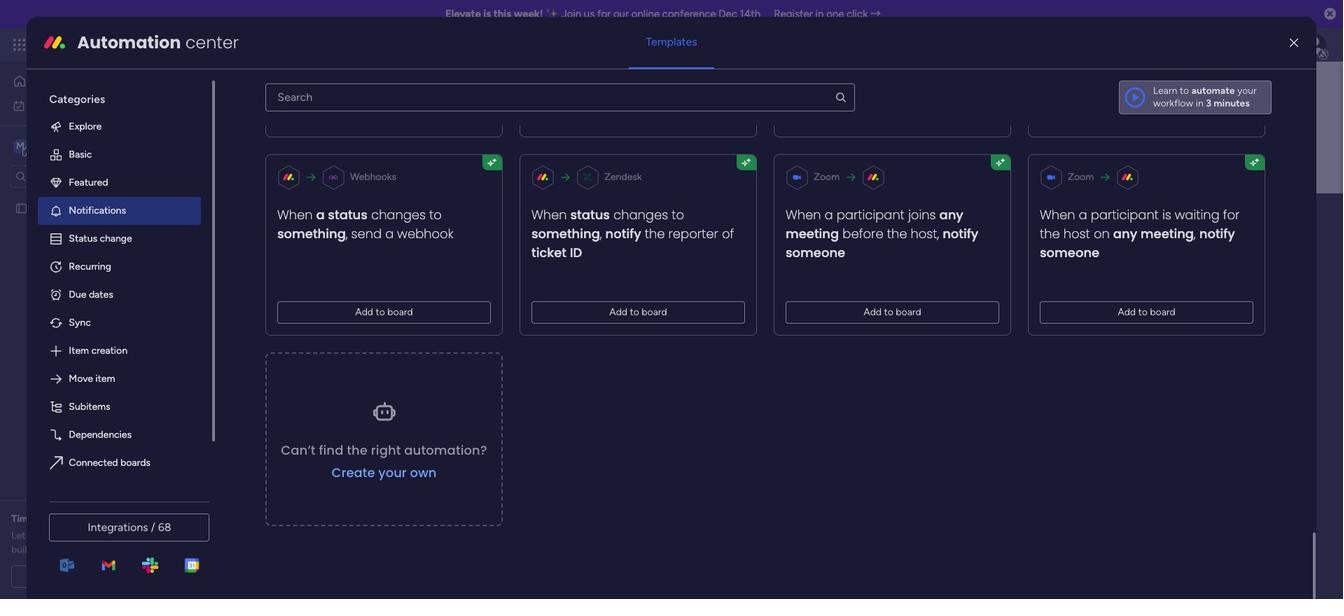 Task type: vqa. For each thing, say whether or not it's contained in the screenshot.
the waiting at the right of page
yes



Task type: describe. For each thing, give the bounding box(es) containing it.
zoom for when a participant joins
[[814, 171, 840, 183]]

due
[[69, 289, 86, 300]]

status change option
[[38, 225, 201, 253]]

create your own link
[[332, 464, 437, 481]]

recent boards
[[264, 282, 337, 296]]

webhooks
[[351, 171, 397, 183]]

item creation
[[69, 345, 127, 356]]

when for when a participant joins
[[786, 206, 822, 223]]

boards
[[264, 316, 294, 328]]

notifications
[[69, 204, 126, 216]]

zendesk
[[605, 171, 642, 183]]

register in one click →
[[774, 8, 881, 20]]

boards for recent boards
[[303, 282, 337, 296]]

notify inside the when status changes to something , notify the reporter of ticket id
[[606, 225, 642, 242]]

due dates
[[69, 289, 113, 300]]

a inside schedule a meeting button
[[89, 570, 94, 582]]

workspace selection element
[[13, 138, 117, 156]]

dashboards
[[316, 316, 366, 328]]

join
[[562, 8, 582, 20]]

the inside the when status changes to something , notify the reporter of ticket id
[[645, 225, 665, 242]]

categories
[[49, 92, 105, 106]]

so
[[33, 544, 43, 556]]

see plans button
[[226, 34, 294, 55]]

automate
[[1192, 85, 1236, 97]]

automation center
[[77, 31, 239, 54]]

to inside when a status changes to something , send a webhook
[[430, 206, 442, 223]]

own
[[410, 464, 437, 481]]

the inside can't find the right automation? create your own
[[347, 441, 368, 459]]

add for when a status changes to something , send a webhook
[[356, 306, 374, 318]]

, inside when a status changes to something , send a webhook
[[346, 225, 348, 242]]

notify for before the host, notify someone
[[943, 225, 979, 242]]

add to board for any meeting , notify someone
[[1119, 306, 1176, 318]]

send
[[352, 225, 382, 242]]

integrations
[[88, 521, 148, 534]]

automation?
[[405, 441, 488, 459]]

a for is
[[1080, 206, 1088, 223]]

see plans
[[245, 39, 287, 50]]

move
[[69, 373, 93, 385]]

schedule a meeting button
[[11, 565, 167, 588]]

my
[[31, 99, 44, 111]]

automation
[[77, 31, 181, 54]]

let
[[11, 530, 25, 542]]

for inside time for an expert review let our experts review what you've built so far. free of charge
[[36, 513, 49, 525]]

reporter
[[669, 225, 719, 242]]

when a participant is waiting for the host on
[[1041, 206, 1241, 242]]

creation
[[91, 345, 127, 356]]

something inside when a status changes to something , send a webhook
[[278, 225, 346, 242]]

connected boards
[[69, 457, 151, 469]]

integrations / 68
[[88, 521, 171, 534]]

meeting for any meeting
[[786, 225, 840, 242]]

week!
[[514, 8, 543, 20]]

learn
[[1154, 85, 1178, 97]]

, inside the when status changes to something , notify the reporter of ticket id
[[601, 225, 602, 242]]

center
[[185, 31, 239, 54]]

changes inside the when status changes to something , notify the reporter of ticket id
[[614, 206, 669, 223]]

workflow
[[1154, 97, 1194, 109]]

basic option
[[38, 141, 201, 169]]

integrations / 68 button
[[49, 514, 210, 542]]

move item
[[69, 373, 115, 385]]

before the host, notify someone
[[786, 225, 979, 261]]

changes inside when a status changes to something , send a webhook
[[372, 206, 426, 223]]

when a status changes to something , send a webhook
[[278, 206, 454, 242]]

meeting for any meeting , notify someone
[[1141, 225, 1195, 242]]

on
[[1095, 225, 1111, 242]]

to down before the host, notify someone
[[885, 306, 894, 318]]

us
[[584, 8, 595, 20]]

description
[[418, 233, 468, 245]]

any for any meeting
[[940, 206, 964, 223]]

any meeting , notify someone
[[1041, 225, 1236, 261]]

time
[[11, 513, 33, 525]]

notifications option
[[38, 197, 201, 225]]

3
[[1207, 97, 1212, 109]]

conference
[[663, 8, 716, 20]]

in inside "your workflow in"
[[1196, 97, 1204, 109]]

test inside list box
[[33, 202, 51, 214]]

brad klo image
[[1305, 34, 1327, 56]]

of inside time for an expert review let our experts review what you've built so far. free of charge
[[84, 544, 93, 556]]

board for when a status changes to something , send a webhook
[[388, 306, 413, 318]]

sync option
[[38, 309, 201, 337]]

option inside categories list box
[[38, 477, 201, 505]]

explore
[[69, 120, 102, 132]]

Search for a column type search field
[[266, 83, 855, 111]]

0 horizontal spatial this
[[467, 316, 483, 328]]

a for changes
[[317, 206, 325, 223]]

your workflow in
[[1154, 85, 1258, 109]]

add to board for when a status changes to something , send a webhook
[[356, 306, 413, 318]]

change
[[100, 232, 132, 244]]

categories heading
[[38, 80, 201, 113]]

elevate is this week! ✨ join us for our online conference dec 14th
[[446, 8, 761, 20]]

boards for connected boards
[[120, 457, 151, 469]]

3 minutes
[[1207, 97, 1251, 109]]

when a participant joins
[[786, 206, 940, 223]]

subitems option
[[38, 393, 201, 421]]

charge
[[95, 544, 126, 556]]

select product image
[[13, 38, 27, 52]]

when for when status changes to something , notify the reporter of ticket id
[[532, 206, 567, 223]]

schedule a meeting
[[46, 570, 133, 582]]

recent
[[264, 282, 300, 296]]

board for before the host, notify someone
[[897, 306, 922, 318]]

home button
[[8, 70, 151, 92]]

zoom for when a participant is waiting for the host on
[[1069, 171, 1095, 183]]

subitems
[[69, 401, 110, 413]]

connected
[[69, 457, 118, 469]]

when for when a status changes to something , send a webhook
[[278, 206, 313, 223]]

basic
[[69, 148, 92, 160]]

to up workflow
[[1180, 85, 1190, 97]]

learn to automate
[[1154, 85, 1236, 97]]

joins
[[909, 206, 937, 223]]

minutes
[[1214, 97, 1251, 109]]

0 vertical spatial for
[[598, 8, 611, 20]]

Search in workspace field
[[29, 168, 117, 184]]

to inside the when status changes to something , notify the reporter of ticket id
[[672, 206, 685, 223]]

public board image inside test link
[[265, 347, 280, 362]]

plans
[[264, 39, 287, 50]]

2 vertical spatial in
[[457, 316, 465, 328]]

built
[[11, 544, 31, 556]]

add up test link
[[610, 306, 628, 318]]

recently
[[419, 316, 455, 328]]

connected boards option
[[38, 449, 201, 477]]

2 add to board from the left
[[610, 306, 668, 318]]

any for any meeting , notify someone
[[1114, 225, 1138, 242]]

right
[[371, 441, 401, 459]]

workspace inside workspace selection element
[[59, 139, 115, 152]]

our inside time for an expert review let our experts review what you've built so far. free of charge
[[28, 530, 42, 542]]

1 horizontal spatial in
[[816, 8, 824, 20]]

2 board from the left
[[642, 306, 668, 318]]

you've
[[135, 530, 164, 542]]

item
[[96, 373, 115, 385]]

an
[[51, 513, 62, 525]]



Task type: locate. For each thing, give the bounding box(es) containing it.
0 vertical spatial of
[[723, 225, 735, 242]]

1 vertical spatial of
[[84, 544, 93, 556]]

1 vertical spatial main workspace
[[350, 198, 529, 230]]

main right 'workspace' icon
[[32, 139, 57, 152]]

your up minutes in the right of the page
[[1238, 85, 1258, 97]]

any inside the any meeting , notify someone
[[1114, 225, 1138, 242]]

2 participant from the left
[[1092, 206, 1160, 223]]

1 changes from the left
[[372, 206, 426, 223]]

1 something from the left
[[278, 225, 346, 242]]

1 , from the left
[[346, 225, 348, 242]]

,
[[346, 225, 348, 242], [601, 225, 602, 242], [1195, 225, 1197, 242]]

for
[[598, 8, 611, 20], [1224, 206, 1241, 223], [36, 513, 49, 525]]

is right the elevate
[[484, 8, 491, 20]]

1 horizontal spatial public board image
[[265, 347, 280, 362]]

can't find the right automation? create your own
[[281, 441, 488, 481]]

changes up 'add workspace description'
[[372, 206, 426, 223]]

participant up on
[[1092, 206, 1160, 223]]

see
[[245, 39, 262, 50]]

meeting inside button
[[97, 570, 133, 582]]

3 notify from the left
[[1200, 225, 1236, 242]]

your inside can't find the right automation? create your own
[[379, 464, 407, 481]]

1 vertical spatial is
[[1163, 206, 1172, 223]]

2 horizontal spatial notify
[[1200, 225, 1236, 242]]

meeting inside the any meeting , notify someone
[[1141, 225, 1195, 242]]

notify right host,
[[943, 225, 979, 242]]

1 vertical spatial this
[[467, 316, 483, 328]]

2 something from the left
[[532, 225, 601, 242]]

0 horizontal spatial your
[[379, 464, 407, 481]]

of right reporter in the top of the page
[[723, 225, 735, 242]]

your
[[1238, 85, 1258, 97], [379, 464, 407, 481]]

someone down main workspace field
[[786, 244, 846, 261]]

boards and dashboards you visited recently in this workspace
[[264, 316, 533, 328]]

is left waiting
[[1163, 206, 1172, 223]]

someone for before the host, notify someone
[[786, 244, 846, 261]]

someone
[[786, 244, 846, 261], [1041, 244, 1100, 261]]

time for an expert review let our experts review what you've built so far. free of charge
[[11, 513, 164, 556]]

1 vertical spatial review
[[80, 530, 109, 542]]

of inside the when status changes to something , notify the reporter of ticket id
[[723, 225, 735, 242]]

item creation option
[[38, 337, 201, 365]]

someone for any meeting , notify someone
[[1041, 244, 1100, 261]]

your inside "your workflow in"
[[1238, 85, 1258, 97]]

0 horizontal spatial is
[[484, 8, 491, 20]]

a for joins
[[825, 206, 834, 223]]

monday work management
[[62, 36, 218, 53]]

14th
[[740, 8, 761, 20]]

add down webhooks
[[348, 233, 366, 245]]

4 board from the left
[[1151, 306, 1176, 318]]

0 horizontal spatial zoom
[[814, 171, 840, 183]]

add to board button
[[278, 301, 491, 324], [532, 301, 746, 324], [786, 301, 1000, 324], [1041, 301, 1254, 324]]

workspace
[[59, 139, 115, 152], [409, 198, 529, 230], [369, 233, 416, 245], [486, 316, 533, 328]]

recurring
[[69, 261, 111, 272]]

Main workspace field
[[346, 198, 1287, 230]]

1 horizontal spatial main
[[350, 198, 404, 230]]

home
[[32, 75, 59, 87]]

dependencies option
[[38, 421, 201, 449]]

when inside when a participant is waiting for the host on
[[1041, 206, 1076, 223]]

review up what
[[96, 513, 127, 525]]

0 vertical spatial boards
[[303, 282, 337, 296]]

to up test link
[[630, 306, 640, 318]]

our left online
[[614, 8, 629, 20]]

boards down dependencies option
[[120, 457, 151, 469]]

featured option
[[38, 169, 201, 197]]

3 add to board from the left
[[864, 306, 922, 318]]

0 horizontal spatial participant
[[837, 206, 905, 223]]

0 horizontal spatial changes
[[372, 206, 426, 223]]

what
[[111, 530, 133, 542]]

2 when from the left
[[532, 206, 567, 223]]

something left send
[[278, 225, 346, 242]]

1 horizontal spatial notify
[[943, 225, 979, 242]]

0 horizontal spatial meeting
[[97, 570, 133, 582]]

add
[[348, 233, 366, 245], [356, 306, 374, 318], [610, 306, 628, 318], [864, 306, 882, 318], [1119, 306, 1137, 318]]

my work
[[31, 99, 68, 111]]

2 horizontal spatial meeting
[[1141, 225, 1195, 242]]

1 board from the left
[[388, 306, 413, 318]]

to up reporter in the top of the page
[[672, 206, 685, 223]]

changes down zendesk
[[614, 206, 669, 223]]

and
[[297, 316, 313, 328]]

work
[[113, 36, 138, 53], [47, 99, 68, 111]]

add down the any meeting , notify someone
[[1119, 306, 1137, 318]]

meeting down charge
[[97, 570, 133, 582]]

1 horizontal spatial test
[[288, 349, 306, 361]]

0 vertical spatial test
[[33, 202, 51, 214]]

status
[[328, 206, 368, 223], [571, 206, 611, 223]]

boards up and
[[303, 282, 337, 296]]

this right 'recently'
[[467, 316, 483, 328]]

this left week!
[[494, 8, 512, 20]]

add down before the host, notify someone
[[864, 306, 882, 318]]

participant inside when a participant is waiting for the host on
[[1092, 206, 1160, 223]]

1 horizontal spatial someone
[[1041, 244, 1100, 261]]

you
[[369, 316, 385, 328]]

status change
[[69, 232, 132, 244]]

any inside any meeting
[[940, 206, 964, 223]]

test down and
[[288, 349, 306, 361]]

changes
[[372, 206, 426, 223], [614, 206, 669, 223]]

the left reporter in the top of the page
[[645, 225, 665, 242]]

categories list box
[[38, 80, 215, 505]]

status inside when a status changes to something , send a webhook
[[328, 206, 368, 223]]

before
[[843, 225, 884, 242]]

featured
[[69, 176, 108, 188]]

1 horizontal spatial our
[[614, 8, 629, 20]]

free
[[62, 544, 81, 556]]

this
[[494, 8, 512, 20], [467, 316, 483, 328]]

when inside when a status changes to something , send a webhook
[[278, 206, 313, 223]]

status up id
[[571, 206, 611, 223]]

0 horizontal spatial for
[[36, 513, 49, 525]]

meeting left before
[[786, 225, 840, 242]]

1 horizontal spatial meeting
[[786, 225, 840, 242]]

0 horizontal spatial work
[[47, 99, 68, 111]]

host,
[[911, 225, 940, 242]]

2 horizontal spatial ,
[[1195, 225, 1197, 242]]

public board image
[[15, 201, 28, 215], [265, 347, 280, 362]]

one
[[827, 8, 845, 20]]

add to board up test link
[[610, 306, 668, 318]]

1 horizontal spatial of
[[723, 225, 735, 242]]

participant for before
[[837, 206, 905, 223]]

0 vertical spatial review
[[96, 513, 127, 525]]

1 vertical spatial main
[[350, 198, 404, 230]]

to up the webhook
[[430, 206, 442, 223]]

0 horizontal spatial of
[[84, 544, 93, 556]]

0 vertical spatial your
[[1238, 85, 1258, 97]]

4 when from the left
[[1041, 206, 1076, 223]]

0 horizontal spatial boards
[[120, 457, 151, 469]]

something up id
[[532, 225, 601, 242]]

0 vertical spatial work
[[113, 36, 138, 53]]

1 vertical spatial in
[[1196, 97, 1204, 109]]

zoom up host
[[1069, 171, 1095, 183]]

work inside button
[[47, 99, 68, 111]]

recurring option
[[38, 253, 201, 281]]

1 add to board button from the left
[[278, 301, 491, 324]]

2 horizontal spatial in
[[1196, 97, 1204, 109]]

public board image down 'workspace' icon
[[15, 201, 28, 215]]

2 horizontal spatial for
[[1224, 206, 1241, 223]]

status
[[69, 232, 97, 244]]

move item option
[[38, 365, 201, 393]]

2 notify from the left
[[943, 225, 979, 242]]

a
[[317, 206, 325, 223], [825, 206, 834, 223], [1080, 206, 1088, 223], [386, 225, 394, 242], [89, 570, 94, 582]]

1 vertical spatial work
[[47, 99, 68, 111]]

main workspace down explore
[[32, 139, 115, 152]]

when inside the when status changes to something , notify the reporter of ticket id
[[532, 206, 567, 223]]

test list box
[[0, 193, 179, 409]]

waiting
[[1176, 206, 1220, 223]]

1 zoom from the left
[[814, 171, 840, 183]]

click
[[847, 8, 868, 20]]

the
[[645, 225, 665, 242], [888, 225, 908, 242], [1041, 225, 1061, 242], [347, 441, 368, 459]]

notify
[[606, 225, 642, 242], [943, 225, 979, 242], [1200, 225, 1236, 242]]

2 someone from the left
[[1041, 244, 1100, 261]]

0 horizontal spatial test
[[33, 202, 51, 214]]

when
[[278, 206, 313, 223], [532, 206, 567, 223], [786, 206, 822, 223], [1041, 206, 1076, 223]]

host
[[1064, 225, 1091, 242]]

0 vertical spatial any
[[940, 206, 964, 223]]

add to board button for when a status changes to something , send a webhook
[[278, 301, 491, 324]]

1 horizontal spatial zoom
[[1069, 171, 1095, 183]]

public board image inside test list box
[[15, 201, 28, 215]]

is inside when a participant is waiting for the host on
[[1163, 206, 1172, 223]]

when for when a participant is waiting for the host on
[[1041, 206, 1076, 223]]

0 vertical spatial option
[[0, 195, 179, 198]]

for right us
[[598, 8, 611, 20]]

1 horizontal spatial this
[[494, 8, 512, 20]]

1 add to board from the left
[[356, 306, 413, 318]]

register
[[774, 8, 813, 20]]

participant for any
[[1092, 206, 1160, 223]]

0 horizontal spatial notify
[[606, 225, 642, 242]]

option down connected boards
[[38, 477, 201, 505]]

of right free
[[84, 544, 93, 556]]

main workspace
[[32, 139, 115, 152], [350, 198, 529, 230]]

option down featured
[[0, 195, 179, 198]]

in left 3
[[1196, 97, 1204, 109]]

for right waiting
[[1224, 206, 1241, 223]]

expert
[[64, 513, 94, 525]]

a inside when a participant is waiting for the host on
[[1080, 206, 1088, 223]]

2 add to board button from the left
[[532, 301, 746, 324]]

in
[[816, 8, 824, 20], [1196, 97, 1204, 109], [457, 316, 465, 328]]

webhook
[[398, 225, 454, 242]]

work right my
[[47, 99, 68, 111]]

1 horizontal spatial something
[[532, 225, 601, 242]]

add to board button for before the host, notify someone
[[786, 301, 1000, 324]]

zoom up main workspace field
[[814, 171, 840, 183]]

add left visited
[[356, 306, 374, 318]]

experts
[[45, 530, 77, 542]]

the left host,
[[888, 225, 908, 242]]

1 someone from the left
[[786, 244, 846, 261]]

4 add to board from the left
[[1119, 306, 1176, 318]]

None search field
[[266, 83, 855, 111]]

1 notify from the left
[[606, 225, 642, 242]]

the left host
[[1041, 225, 1061, 242]]

to
[[1180, 85, 1190, 97], [430, 206, 442, 223], [672, 206, 685, 223], [376, 306, 386, 318], [630, 306, 640, 318], [885, 306, 894, 318], [1139, 306, 1149, 318]]

when status changes to something , notify the reporter of ticket id
[[532, 206, 735, 261]]

→
[[871, 8, 881, 20]]

meeting inside any meeting
[[786, 225, 840, 242]]

your down right
[[379, 464, 407, 481]]

something inside the when status changes to something , notify the reporter of ticket id
[[532, 225, 601, 242]]

1 vertical spatial test
[[288, 349, 306, 361]]

add to board down before the host, notify someone
[[864, 306, 922, 318]]

the inside when a participant is waiting for the host on
[[1041, 225, 1061, 242]]

to down the any meeting , notify someone
[[1139, 306, 1149, 318]]

someone down host
[[1041, 244, 1100, 261]]

/
[[151, 521, 155, 534]]

notify down zendesk
[[606, 225, 642, 242]]

3 add to board button from the left
[[786, 301, 1000, 324]]

create
[[332, 464, 375, 481]]

0 horizontal spatial in
[[457, 316, 465, 328]]

0 horizontal spatial any
[[940, 206, 964, 223]]

visited
[[387, 316, 416, 328]]

1 horizontal spatial status
[[571, 206, 611, 223]]

1 vertical spatial for
[[1224, 206, 1241, 223]]

0 vertical spatial main
[[32, 139, 57, 152]]

notify inside before the host, notify someone
[[943, 225, 979, 242]]

0 vertical spatial main workspace
[[32, 139, 115, 152]]

board for any meeting , notify someone
[[1151, 306, 1176, 318]]

any right joins
[[940, 206, 964, 223]]

2 status from the left
[[571, 206, 611, 223]]

work for my
[[47, 99, 68, 111]]

dates
[[89, 289, 113, 300]]

can't
[[281, 441, 316, 459]]

, inside the any meeting , notify someone
[[1195, 225, 1197, 242]]

add for any meeting , notify someone
[[1119, 306, 1137, 318]]

2 vertical spatial for
[[36, 513, 49, 525]]

add to board button for any meeting , notify someone
[[1041, 301, 1254, 324]]

our up so at the bottom of the page
[[28, 530, 42, 542]]

someone inside before the host, notify someone
[[786, 244, 846, 261]]

3 when from the left
[[786, 206, 822, 223]]

1 vertical spatial your
[[379, 464, 407, 481]]

1 horizontal spatial any
[[1114, 225, 1138, 242]]

1 vertical spatial option
[[38, 477, 201, 505]]

add to board
[[356, 306, 413, 318], [610, 306, 668, 318], [864, 306, 922, 318], [1119, 306, 1176, 318]]

notify down waiting
[[1200, 225, 1236, 242]]

2 zoom from the left
[[1069, 171, 1095, 183]]

board
[[388, 306, 413, 318], [642, 306, 668, 318], [897, 306, 922, 318], [1151, 306, 1176, 318]]

work right monday
[[113, 36, 138, 53]]

test down search in workspace field at the top of the page
[[33, 202, 51, 214]]

0 vertical spatial in
[[816, 8, 824, 20]]

is
[[484, 8, 491, 20], [1163, 206, 1172, 223]]

status inside the when status changes to something , notify the reporter of ticket id
[[571, 206, 611, 223]]

boards inside connected boards option
[[120, 457, 151, 469]]

main workspace inside workspace selection element
[[32, 139, 115, 152]]

0 horizontal spatial something
[[278, 225, 346, 242]]

add to board down the any meeting , notify someone
[[1119, 306, 1176, 318]]

1 horizontal spatial work
[[113, 36, 138, 53]]

1 horizontal spatial ,
[[601, 225, 602, 242]]

work for monday
[[113, 36, 138, 53]]

3 , from the left
[[1195, 225, 1197, 242]]

1 horizontal spatial for
[[598, 8, 611, 20]]

review up charge
[[80, 530, 109, 542]]

main inside workspace selection element
[[32, 139, 57, 152]]

zoom
[[814, 171, 840, 183], [1069, 171, 1095, 183]]

add for before the host, notify someone
[[864, 306, 882, 318]]

0 vertical spatial this
[[494, 8, 512, 20]]

1 status from the left
[[328, 206, 368, 223]]

for left an
[[36, 513, 49, 525]]

online
[[632, 8, 660, 20]]

0 vertical spatial public board image
[[15, 201, 28, 215]]

1 when from the left
[[278, 206, 313, 223]]

1 horizontal spatial participant
[[1092, 206, 1160, 223]]

0 vertical spatial our
[[614, 8, 629, 20]]

main workspace up description
[[350, 198, 529, 230]]

0 horizontal spatial our
[[28, 530, 42, 542]]

1 vertical spatial public board image
[[265, 347, 280, 362]]

to left visited
[[376, 306, 386, 318]]

1 vertical spatial our
[[28, 530, 42, 542]]

option
[[0, 195, 179, 198], [38, 477, 201, 505]]

elevate
[[446, 8, 481, 20]]

0 horizontal spatial main
[[32, 139, 57, 152]]

status up send
[[328, 206, 368, 223]]

2 changes from the left
[[614, 206, 669, 223]]

2 , from the left
[[601, 225, 602, 242]]

3 board from the left
[[897, 306, 922, 318]]

in left one
[[816, 8, 824, 20]]

register in one click → link
[[774, 8, 881, 20]]

explore option
[[38, 113, 201, 141]]

id
[[570, 244, 583, 261]]

✨
[[546, 8, 559, 20]]

ticket
[[532, 244, 567, 261]]

0 horizontal spatial main workspace
[[32, 139, 115, 152]]

test link
[[244, 335, 937, 375]]

for inside when a participant is waiting for the host on
[[1224, 206, 1241, 223]]

1 vertical spatial any
[[1114, 225, 1138, 242]]

1 horizontal spatial is
[[1163, 206, 1172, 223]]

someone inside the any meeting , notify someone
[[1041, 244, 1100, 261]]

meeting down waiting
[[1141, 225, 1195, 242]]

participant up before
[[837, 206, 905, 223]]

any meeting
[[786, 206, 964, 242]]

any right on
[[1114, 225, 1138, 242]]

add to board left 'recently'
[[356, 306, 413, 318]]

0 horizontal spatial someone
[[786, 244, 846, 261]]

0 horizontal spatial ,
[[346, 225, 348, 242]]

main down webhooks
[[350, 198, 404, 230]]

1 horizontal spatial main workspace
[[350, 198, 529, 230]]

the inside before the host, notify someone
[[888, 225, 908, 242]]

review
[[96, 513, 127, 525], [80, 530, 109, 542]]

0 horizontal spatial status
[[328, 206, 368, 223]]

far.
[[46, 544, 60, 556]]

1 participant from the left
[[837, 206, 905, 223]]

notify inside the any meeting , notify someone
[[1200, 225, 1236, 242]]

4 add to board button from the left
[[1041, 301, 1254, 324]]

1 horizontal spatial boards
[[303, 282, 337, 296]]

1 vertical spatial boards
[[120, 457, 151, 469]]

main
[[32, 139, 57, 152], [350, 198, 404, 230]]

0 horizontal spatial public board image
[[15, 201, 28, 215]]

add to board for before the host, notify someone
[[864, 306, 922, 318]]

notify for any meeting , notify someone
[[1200, 225, 1236, 242]]

add workspace description
[[348, 233, 468, 245]]

the up create
[[347, 441, 368, 459]]

automation  center image
[[44, 31, 66, 54]]

participant
[[837, 206, 905, 223], [1092, 206, 1160, 223]]

1 horizontal spatial changes
[[614, 206, 669, 223]]

due dates option
[[38, 281, 201, 309]]

search image
[[835, 91, 847, 104]]

public board image down boards
[[265, 347, 280, 362]]

1 horizontal spatial your
[[1238, 85, 1258, 97]]

dependencies
[[69, 429, 132, 441]]

in right 'recently'
[[457, 316, 465, 328]]

workspace image
[[13, 138, 27, 154]]

0 vertical spatial is
[[484, 8, 491, 20]]

68
[[158, 521, 171, 534]]

dec
[[719, 8, 738, 20]]



